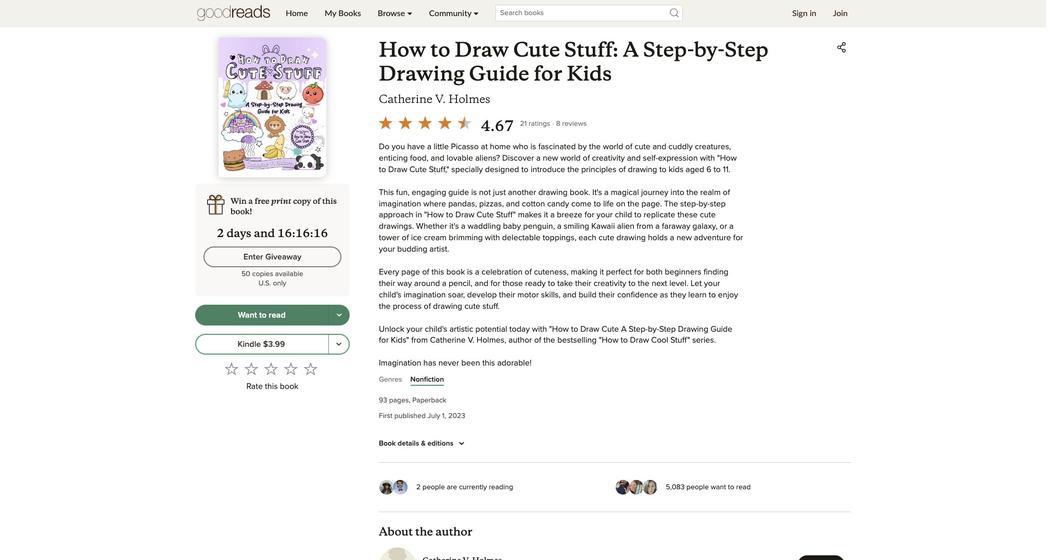 Task type: vqa. For each thing, say whether or not it's contained in the screenshot.
43,219 ratings
no



Task type: locate. For each thing, give the bounding box(es) containing it.
"how up 11. at the right of the page
[[717, 154, 737, 162]]

0 horizontal spatial from
[[411, 337, 428, 345]]

guide inside how to draw cute stuff: a step-by-step drawing guide for kids
[[469, 61, 529, 86]]

0 vertical spatial from
[[637, 222, 653, 231]]

6
[[707, 165, 712, 174]]

1 horizontal spatial people
[[687, 484, 709, 491]]

1 vertical spatial read
[[736, 484, 751, 491]]

new down faraway
[[677, 234, 692, 242]]

1 horizontal spatial it
[[600, 268, 604, 276]]

0 horizontal spatial guide
[[469, 61, 529, 86]]

drawing inside how to draw cute stuff: a step-by-step drawing guide for kids
[[379, 61, 465, 86]]

1 vertical spatial in
[[416, 211, 422, 219]]

1 horizontal spatial book
[[446, 268, 465, 276]]

cute inside the every page of this book is a celebration of cuteness, making it perfect for both beginners finding their way around a pencil, and for those ready to take their creativity to the next level. let your child's imagination soar, develop their motor skills, and build their confidence as they learn to enjoy the process of drawing cute stuff.
[[465, 302, 480, 311]]

smiling
[[564, 222, 589, 231]]

by-
[[694, 37, 725, 62], [699, 200, 710, 208], [648, 325, 659, 333]]

0 horizontal spatial stuff"
[[496, 211, 516, 219]]

who
[[513, 143, 528, 151]]

page
[[401, 268, 420, 276]]

for down the 'unlock'
[[379, 337, 389, 345]]

0 horizontal spatial step
[[659, 325, 676, 333]]

1 horizontal spatial author
[[509, 337, 532, 345]]

published
[[394, 413, 426, 420]]

your down finding
[[704, 279, 720, 288]]

0 vertical spatial it
[[544, 211, 548, 219]]

to inside how to draw cute stuff: a step-by-step drawing guide for kids
[[431, 37, 450, 62]]

1 horizontal spatial in
[[810, 8, 817, 18]]

rate 2 out of 5 image
[[244, 362, 258, 376]]

it up the penguin,
[[544, 211, 548, 219]]

0 vertical spatial drawing
[[379, 61, 465, 86]]

community
[[429, 8, 472, 18]]

drawing down soar,
[[433, 302, 462, 311]]

creativity for the
[[592, 154, 625, 162]]

draw
[[455, 37, 509, 62], [388, 165, 407, 174], [455, 211, 475, 219], [581, 325, 600, 333], [630, 337, 649, 345]]

1 horizontal spatial read
[[736, 484, 751, 491]]

want to read
[[238, 311, 286, 320]]

1 horizontal spatial 16
[[295, 227, 310, 241]]

0 horizontal spatial ▾
[[407, 8, 413, 18]]

guide up series.
[[711, 325, 733, 333]]

is inside the "this fun, engaging guide is not just another drawing book. it's a magical journey into the realm of imagination where pandas, pizzas, and cotton candy come to life on the page. the step-by-step approach in "how to draw cute stuff" makes it a breeze for your child to replicate these cute drawings. whether it's a waddling baby penguin, a smiling kawaii alien from a faraway galaxy, or a tower of ice cream brimming with delectable toppings, each cute drawing holds a new adventure for your budding artist."
[[471, 188, 477, 197]]

rating 0 out of 5 group
[[222, 359, 320, 379]]

1 ▾ from the left
[[407, 8, 413, 18]]

for right adventure
[[733, 234, 743, 242]]

drawing up series.
[[678, 325, 709, 333]]

0 vertical spatial author
[[509, 337, 532, 345]]

0 horizontal spatial in
[[416, 211, 422, 219]]

from inside the "this fun, engaging guide is not just another drawing book. it's a magical journey into the realm of imagination where pandas, pizzas, and cotton candy come to life on the page. the step-by-step approach in "how to draw cute stuff" makes it a breeze for your child to replicate these cute drawings. whether it's a waddling baby penguin, a smiling kawaii alien from a faraway galaxy, or a tower of ice cream brimming with delectable toppings, each cute drawing holds a new adventure for your budding artist."
[[637, 222, 653, 231]]

whether
[[416, 222, 447, 231]]

creativity for perfect
[[594, 279, 626, 288]]

brimming
[[449, 234, 483, 242]]

food,
[[410, 154, 429, 162]]

child's down way
[[379, 291, 402, 299]]

by- inside unlock your child's artistic potential today with "how to draw cute a step-by-step drawing guide for kids" from catherine v. holmes, author of the bestselling "how to draw cool stuff" series.
[[648, 325, 659, 333]]

0 vertical spatial 2
[[217, 227, 224, 241]]

1 horizontal spatial child's
[[425, 325, 447, 333]]

0 vertical spatial a
[[623, 37, 639, 62]]

1 vertical spatial a
[[621, 325, 627, 333]]

to inside button
[[259, 311, 267, 320]]

0 horizontal spatial new
[[543, 154, 558, 162]]

to up bestselling
[[571, 325, 578, 333]]

1 vertical spatial drawing
[[678, 325, 709, 333]]

step inside unlock your child's artistic potential today with "how to draw cute a step-by-step drawing guide for kids" from catherine v. holmes, author of the bestselling "how to draw cool stuff" series.
[[659, 325, 676, 333]]

adventure
[[694, 234, 731, 242]]

1 vertical spatial book
[[280, 383, 299, 391]]

2 left days at the top
[[217, 227, 224, 241]]

stuff:
[[565, 37, 619, 62]]

take
[[557, 279, 573, 288]]

2 people from the left
[[687, 484, 709, 491]]

potential
[[476, 325, 507, 333]]

community ▾
[[429, 8, 479, 18]]

the up book.
[[568, 165, 579, 174]]

1 horizontal spatial guide
[[711, 325, 733, 333]]

2 vertical spatial with
[[532, 325, 547, 333]]

step- inside how to draw cute stuff: a step-by-step drawing guide for kids
[[643, 37, 694, 62]]

2 vertical spatial by-
[[648, 325, 659, 333]]

0 vertical spatial is
[[531, 143, 536, 151]]

for down the celebration
[[491, 279, 501, 288]]

creativity inside do you have a little picasso at home who is fascinated by the world of cute and cuddly creatures, enticing food, and lovable aliens? discover a new world of creativity and self-expression with "how to draw cute stuff," specially designed to introduce the principles of drawing to kids aged 6 to 11.
[[592, 154, 625, 162]]

today
[[510, 325, 530, 333]]

for inside unlock your child's artistic potential today with "how to draw cute a step-by-step drawing guide for kids" from catherine v. holmes, author of the bestselling "how to draw cool stuff" series.
[[379, 337, 389, 345]]

0 horizontal spatial read
[[269, 311, 286, 320]]

people
[[423, 484, 445, 491], [687, 484, 709, 491]]

1 people from the left
[[423, 484, 445, 491]]

cute up waddling
[[477, 211, 494, 219]]

0 vertical spatial stuff"
[[496, 211, 516, 219]]

from right kids"
[[411, 337, 428, 345]]

july
[[428, 413, 440, 420]]

"how
[[717, 154, 737, 162], [424, 211, 444, 219], [549, 325, 569, 333], [599, 337, 619, 345]]

1 vertical spatial is
[[471, 188, 477, 197]]

draw down 'community ▾' 'link'
[[455, 37, 509, 62]]

0 horizontal spatial book
[[280, 383, 299, 391]]

copies
[[252, 271, 273, 278]]

0 horizontal spatial child's
[[379, 291, 402, 299]]

cute down develop
[[465, 302, 480, 311]]

draw down pandas,
[[455, 211, 475, 219]]

1 vertical spatial catherine
[[430, 337, 466, 345]]

home
[[286, 8, 308, 18]]

finding
[[704, 268, 729, 276]]

has
[[424, 359, 436, 368]]

with inside do you have a little picasso at home who is fascinated by the world of cute and cuddly creatures, enticing food, and lovable aliens? discover a new world of creativity and self-expression with "how to draw cute stuff," specially designed to introduce the principles of drawing to kids aged 6 to 11.
[[700, 154, 715, 162]]

enter giveaway link
[[204, 247, 342, 268]]

cute
[[513, 37, 560, 62], [410, 165, 427, 174], [477, 211, 494, 219], [602, 325, 619, 333]]

with up 6
[[700, 154, 715, 162]]

0 vertical spatial new
[[543, 154, 558, 162]]

this up around
[[432, 268, 444, 276]]

1 : from the left
[[292, 227, 295, 241]]

1 vertical spatial 2
[[416, 484, 421, 491]]

book inside the every page of this book is a celebration of cuteness, making it perfect for both beginners finding their way around a pencil, and for those ready to take their creativity to the next level. let your child's imagination soar, develop their motor skills, and build their confidence as they learn to enjoy the process of drawing cute stuff.
[[446, 268, 465, 276]]

1 vertical spatial world
[[561, 154, 581, 162]]

and down another
[[506, 200, 520, 208]]

is up pencil,
[[467, 268, 473, 276]]

giveaway ends in 2 days 16 hours 16 minutes and 17 seconds. element
[[204, 227, 342, 241]]

0 vertical spatial with
[[700, 154, 715, 162]]

is
[[531, 143, 536, 151], [471, 188, 477, 197], [467, 268, 473, 276]]

and inside the "this fun, engaging guide is not just another drawing book. it's a magical journey into the realm of imagination where pandas, pizzas, and cotton candy come to life on the page. the step-by-step approach in "how to draw cute stuff" makes it a breeze for your child to replicate these cute drawings. whether it's a waddling baby penguin, a smiling kawaii alien from a faraway galaxy, or a tower of ice cream brimming with delectable toppings, each cute drawing holds a new adventure for your budding artist."
[[506, 200, 520, 208]]

and left self-
[[627, 154, 641, 162]]

0 vertical spatial read
[[269, 311, 286, 320]]

rate 1 out of 5 image
[[225, 362, 238, 376]]

to right 'child'
[[634, 211, 642, 219]]

▾ inside 'link'
[[474, 8, 479, 18]]

creativity down perfect on the right of page
[[594, 279, 626, 288]]

drawing up catherine v. holmes
[[379, 61, 465, 86]]

their down every
[[379, 279, 395, 288]]

from up holds
[[637, 222, 653, 231]]

0 vertical spatial guide
[[469, 61, 529, 86]]

drawing down self-
[[628, 165, 657, 174]]

1 vertical spatial creativity
[[594, 279, 626, 288]]

1 horizontal spatial :
[[310, 227, 314, 241]]

delectable
[[502, 234, 541, 242]]

enjoy
[[718, 291, 738, 299]]

4.67
[[481, 117, 514, 135]]

and
[[653, 143, 667, 151], [431, 154, 445, 162], [627, 154, 641, 162], [506, 200, 520, 208], [254, 227, 275, 241], [475, 279, 489, 288], [563, 291, 577, 299]]

replicate
[[644, 211, 675, 219]]

2
[[217, 227, 224, 241], [416, 484, 421, 491]]

as
[[660, 291, 668, 299]]

baby
[[503, 222, 521, 231]]

for left kids
[[534, 61, 562, 86]]

a inside how to draw cute stuff: a step-by-step drawing guide for kids
[[623, 37, 639, 62]]

0 horizontal spatial :
[[292, 227, 295, 241]]

author
[[509, 337, 532, 345], [436, 525, 473, 539]]

▾ right community on the top
[[474, 8, 479, 18]]

drawing
[[379, 61, 465, 86], [678, 325, 709, 333]]

enter giveaway
[[243, 253, 302, 261]]

creativity inside the every page of this book is a celebration of cuteness, making it perfect for both beginners finding their way around a pencil, and for those ready to take their creativity to the next level. let your child's imagination soar, develop their motor skills, and build their confidence as they learn to enjoy the process of drawing cute stuff.
[[594, 279, 626, 288]]

2 vertical spatial is
[[467, 268, 473, 276]]

to down enticing
[[379, 165, 386, 174]]

win a free print
[[231, 195, 291, 206]]

1 horizontal spatial step
[[725, 37, 769, 62]]

1 vertical spatial v.
[[468, 337, 475, 345]]

1 vertical spatial guide
[[711, 325, 733, 333]]

0 horizontal spatial 16
[[277, 227, 292, 241]]

and up self-
[[653, 143, 667, 151]]

skills,
[[541, 291, 561, 299]]

book details & editions button
[[379, 438, 468, 450]]

Search by book title or ISBN text field
[[496, 5, 683, 21]]

build
[[579, 291, 597, 299]]

1 horizontal spatial with
[[532, 325, 547, 333]]

catherine down artistic
[[430, 337, 466, 345]]

advertisement region
[[271, 0, 776, 19]]

0 horizontal spatial drawing
[[379, 61, 465, 86]]

2 people are currently reading
[[416, 484, 513, 491]]

it left perfect on the right of page
[[600, 268, 604, 276]]

in right sign
[[810, 8, 817, 18]]

creativity
[[592, 154, 625, 162], [594, 279, 626, 288]]

to right how
[[431, 37, 450, 62]]

people left want
[[687, 484, 709, 491]]

people left the are
[[423, 484, 445, 491]]

1 horizontal spatial 2
[[416, 484, 421, 491]]

0 horizontal spatial it
[[544, 211, 548, 219]]

2 for 2 people are currently reading
[[416, 484, 421, 491]]

1 horizontal spatial drawing
[[678, 325, 709, 333]]

picasso
[[451, 143, 479, 151]]

your
[[597, 211, 613, 219], [379, 245, 395, 254], [704, 279, 720, 288], [407, 325, 423, 333]]

imagination inside the "this fun, engaging guide is not just another drawing book. it's a magical journey into the realm of imagination where pandas, pizzas, and cotton candy come to life on the page. the step-by-step approach in "how to draw cute stuff" makes it a breeze for your child to replicate these cute drawings. whether it's a waddling baby penguin, a smiling kawaii alien from a faraway galaxy, or a tower of ice cream brimming with delectable toppings, each cute drawing holds a new adventure for your budding artist."
[[379, 200, 421, 208]]

1 vertical spatial step
[[659, 325, 676, 333]]

genres
[[379, 376, 402, 384]]

how
[[379, 37, 426, 62]]

1 horizontal spatial ▾
[[474, 8, 479, 18]]

draw inside the "this fun, engaging guide is not just another drawing book. it's a magical journey into the realm of imagination where pandas, pizzas, and cotton candy come to life on the page. the step-by-step approach in "how to draw cute stuff" makes it a breeze for your child to replicate these cute drawings. whether it's a waddling baby penguin, a smiling kawaii alien from a faraway galaxy, or a tower of ice cream brimming with delectable toppings, each cute drawing holds a new adventure for your budding artist."
[[455, 211, 475, 219]]

have
[[407, 143, 425, 151]]

None search field
[[487, 5, 691, 21]]

16 up giveaway
[[277, 227, 292, 241]]

your up kids"
[[407, 325, 423, 333]]

0 horizontal spatial with
[[485, 234, 500, 242]]

0 vertical spatial v.
[[435, 92, 446, 106]]

v. up average rating of 4.67 stars. figure
[[435, 92, 446, 106]]

1 vertical spatial author
[[436, 525, 473, 539]]

a
[[427, 143, 432, 151], [536, 154, 541, 162], [604, 188, 609, 197], [248, 196, 253, 206], [550, 211, 555, 219], [461, 222, 466, 231], [557, 222, 562, 231], [656, 222, 660, 231], [730, 222, 734, 231], [670, 234, 675, 242], [475, 268, 480, 276], [442, 279, 447, 288]]

0 vertical spatial book
[[446, 268, 465, 276]]

little
[[434, 143, 449, 151]]

books
[[339, 8, 361, 18]]

imagination down around
[[404, 291, 446, 299]]

1 vertical spatial it
[[600, 268, 604, 276]]

your up kawaii
[[597, 211, 613, 219]]

galaxy,
[[693, 222, 718, 231]]

stuff" inside the "this fun, engaging guide is not just another drawing book. it's a magical journey into the realm of imagination where pandas, pizzas, and cotton candy come to life on the page. the step-by-step approach in "how to draw cute stuff" makes it a breeze for your child to replicate these cute drawings. whether it's a waddling baby penguin, a smiling kawaii alien from a faraway galaxy, or a tower of ice cream brimming with delectable toppings, each cute drawing holds a new adventure for your budding artist."
[[496, 211, 516, 219]]

1 vertical spatial with
[[485, 234, 500, 242]]

1 horizontal spatial from
[[637, 222, 653, 231]]

guide
[[469, 61, 529, 86], [711, 325, 733, 333]]

print
[[271, 195, 291, 206]]

your down tower
[[379, 245, 395, 254]]

&
[[421, 440, 426, 448]]

draw down enticing
[[388, 165, 407, 174]]

1 vertical spatial new
[[677, 234, 692, 242]]

1 vertical spatial from
[[411, 337, 428, 345]]

read right want
[[736, 484, 751, 491]]

a down confidence in the right of the page
[[621, 325, 627, 333]]

fun,
[[396, 188, 410, 197]]

2 left the are
[[416, 484, 421, 491]]

1 horizontal spatial v.
[[468, 337, 475, 345]]

0 vertical spatial child's
[[379, 291, 402, 299]]

world up principles
[[603, 143, 623, 151]]

to left life
[[594, 200, 601, 208]]

0 horizontal spatial v.
[[435, 92, 446, 106]]

book up pencil,
[[446, 268, 465, 276]]

a
[[623, 37, 639, 62], [621, 325, 627, 333]]

"how down 'where'
[[424, 211, 444, 219]]

book down rate 4 out of 5 "image"
[[280, 383, 299, 391]]

soar,
[[448, 291, 465, 299]]

stuff,"
[[429, 165, 449, 174]]

new inside do you have a little picasso at home who is fascinated by the world of cute and cuddly creatures, enticing food, and lovable aliens? discover a new world of creativity and self-expression with "how to draw cute stuff," specially designed to introduce the principles of drawing to kids aged 6 to 11.
[[543, 154, 558, 162]]

1 horizontal spatial new
[[677, 234, 692, 242]]

is left not
[[471, 188, 477, 197]]

is right who
[[531, 143, 536, 151]]

it inside the every page of this book is a celebration of cuteness, making it perfect for both beginners finding their way around a pencil, and for those ready to take their creativity to the next level. let your child's imagination soar, develop their motor skills, and build their confidence as they learn to enjoy the process of drawing cute stuff.
[[600, 268, 604, 276]]

child's left artistic
[[425, 325, 447, 333]]

the left bestselling
[[544, 337, 555, 345]]

designed
[[485, 165, 519, 174]]

0 horizontal spatial world
[[561, 154, 581, 162]]

drawing down alien
[[617, 234, 646, 242]]

0 horizontal spatial 2
[[217, 227, 224, 241]]

self-
[[643, 154, 658, 162]]

in inside the "this fun, engaging guide is not just another drawing book. it's a magical journey into the realm of imagination where pandas, pizzas, and cotton candy come to life on the page. the step-by-step approach in "how to draw cute stuff" makes it a breeze for your child to replicate these cute drawings. whether it's a waddling baby penguin, a smiling kawaii alien from a faraway galaxy, or a tower of ice cream brimming with delectable toppings, each cute drawing holds a new adventure for your budding artist."
[[416, 211, 422, 219]]

0 vertical spatial creativity
[[592, 154, 625, 162]]

to left 'cool'
[[621, 337, 628, 345]]

: down copy on the top of page
[[310, 227, 314, 241]]

home
[[490, 143, 511, 151]]

world down by
[[561, 154, 581, 162]]

drawing up the candy
[[538, 188, 568, 197]]

stuff" inside unlock your child's artistic potential today with "how to draw cute a step-by-step drawing guide for kids" from catherine v. holmes, author of the bestselling "how to draw cool stuff" series.
[[671, 337, 690, 345]]

with inside unlock your child's artistic potential today with "how to draw cute a step-by-step drawing guide for kids" from catherine v. holmes, author of the bestselling "how to draw cool stuff" series.
[[532, 325, 547, 333]]

imagination down the fun,
[[379, 200, 421, 208]]

are
[[447, 484, 457, 491]]

my books link
[[316, 0, 369, 26]]

to left kids
[[660, 165, 667, 174]]

0 vertical spatial by-
[[694, 37, 725, 62]]

cute inside do you have a little picasso at home who is fascinated by the world of cute and cuddly creatures, enticing food, and lovable aliens? discover a new world of creativity and self-expression with "how to draw cute stuff," specially designed to introduce the principles of drawing to kids aged 6 to 11.
[[635, 143, 651, 151]]

is inside the every page of this book is a celebration of cuteness, making it perfect for both beginners finding their way around a pencil, and for those ready to take their creativity to the next level. let your child's imagination soar, develop their motor skills, and build their confidence as they learn to enjoy the process of drawing cute stuff.
[[467, 268, 473, 276]]

1 vertical spatial by-
[[699, 200, 710, 208]]

: up giveaway
[[292, 227, 295, 241]]

1 vertical spatial imagination
[[404, 291, 446, 299]]

it inside the "this fun, engaging guide is not just another drawing book. it's a magical journey into the realm of imagination where pandas, pizzas, and cotton candy come to life on the page. the step-by-step approach in "how to draw cute stuff" makes it a breeze for your child to replicate these cute drawings. whether it's a waddling baby penguin, a smiling kawaii alien from a faraway galaxy, or a tower of ice cream brimming with delectable toppings, each cute drawing holds a new adventure for your budding artist."
[[544, 211, 548, 219]]

0 horizontal spatial author
[[436, 525, 473, 539]]

author down the are
[[436, 525, 473, 539]]

way
[[397, 279, 412, 288]]

of inside unlock your child's artistic potential today with "how to draw cute a step-by-step drawing guide for kids" from catherine v. holmes, author of the bestselling "how to draw cool stuff" series.
[[534, 337, 541, 345]]

drawing
[[628, 165, 657, 174], [538, 188, 568, 197], [617, 234, 646, 242], [433, 302, 462, 311]]

or
[[720, 222, 727, 231]]

cute up self-
[[635, 143, 651, 151]]

read up the $3.99
[[269, 311, 286, 320]]

1 vertical spatial step-
[[629, 325, 648, 333]]

v. inside unlock your child's artistic potential today with "how to draw cute a step-by-step drawing guide for kids" from catherine v. holmes, author of the bestselling "how to draw cool stuff" series.
[[468, 337, 475, 345]]

draw inside do you have a little picasso at home who is fascinated by the world of cute and cuddly creatures, enticing food, and lovable aliens? discover a new world of creativity and self-expression with "how to draw cute stuff," specially designed to introduce the principles of drawing to kids aged 6 to 11.
[[388, 165, 407, 174]]

▾ right browse
[[407, 8, 413, 18]]

their
[[379, 279, 395, 288], [575, 279, 592, 288], [499, 291, 515, 299], [599, 291, 615, 299]]

people for are
[[423, 484, 445, 491]]

0 vertical spatial world
[[603, 143, 623, 151]]

0 vertical spatial step
[[725, 37, 769, 62]]

v. down artistic
[[468, 337, 475, 345]]

0 horizontal spatial people
[[423, 484, 445, 491]]

from inside unlock your child's artistic potential today with "how to draw cute a step-by-step drawing guide for kids" from catherine v. holmes, author of the bestselling "how to draw cool stuff" series.
[[411, 337, 428, 345]]

0 vertical spatial in
[[810, 8, 817, 18]]

process
[[393, 302, 422, 311]]

child's
[[379, 291, 402, 299], [425, 325, 447, 333]]

the up confidence in the right of the page
[[638, 279, 650, 288]]

step-
[[643, 37, 694, 62], [629, 325, 648, 333]]

guide up holmes
[[469, 61, 529, 86]]

1 vertical spatial stuff"
[[671, 337, 690, 345]]

2 horizontal spatial with
[[700, 154, 715, 162]]

0 vertical spatial step-
[[643, 37, 694, 62]]

1 vertical spatial child's
[[425, 325, 447, 333]]

1 horizontal spatial stuff"
[[671, 337, 690, 345]]

page.
[[642, 200, 662, 208]]

where
[[423, 200, 446, 208]]

catherine up rating 4.67 out of 5 image
[[379, 92, 433, 106]]

waddling
[[468, 222, 501, 231]]

catherine inside unlock your child's artistic potential today with "how to draw cute a step-by-step drawing guide for kids" from catherine v. holmes, author of the bestselling "how to draw cool stuff" series.
[[430, 337, 466, 345]]

cute down "advertisement" region
[[513, 37, 560, 62]]

by- inside the "this fun, engaging guide is not just another drawing book. it's a magical journey into the realm of imagination where pandas, pizzas, and cotton candy come to life on the page. the step-by-step approach in "how to draw cute stuff" makes it a breeze for your child to replicate these cute drawings. whether it's a waddling baby penguin, a smiling kawaii alien from a faraway galaxy, or a tower of ice cream brimming with delectable toppings, each cute drawing holds a new adventure for your budding artist."
[[699, 200, 710, 208]]

series.
[[692, 337, 716, 345]]

to right learn
[[709, 291, 716, 299]]

0 vertical spatial imagination
[[379, 200, 421, 208]]

cute down "food,"
[[410, 165, 427, 174]]

child's inside unlock your child's artistic potential today with "how to draw cute a step-by-step drawing guide for kids" from catherine v. holmes, author of the bestselling "how to draw cool stuff" series.
[[425, 325, 447, 333]]

stuff.
[[483, 302, 500, 311]]

2 ▾ from the left
[[474, 8, 479, 18]]

2 : from the left
[[310, 227, 314, 241]]

guide inside unlock your child's artistic potential today with "how to draw cute a step-by-step drawing guide for kids" from catherine v. holmes, author of the bestselling "how to draw cool stuff" series.
[[711, 325, 733, 333]]

8
[[556, 120, 561, 128]]



Task type: describe. For each thing, give the bounding box(es) containing it.
rating 4.67 out of 5 image
[[376, 113, 475, 133]]

reviews
[[562, 120, 587, 128]]

alien
[[617, 222, 635, 231]]

confidence
[[617, 291, 658, 299]]

cuddly
[[669, 143, 693, 151]]

1,
[[442, 413, 446, 420]]

the left process
[[379, 302, 391, 311]]

adorable!
[[497, 359, 532, 368]]

2023
[[448, 413, 465, 420]]

my books
[[325, 8, 361, 18]]

motor
[[518, 291, 539, 299]]

paperback
[[412, 397, 447, 405]]

pages,
[[389, 397, 411, 405]]

rate 3 out of 5 image
[[264, 362, 278, 376]]

tower
[[379, 234, 400, 242]]

and up 'enter giveaway'
[[254, 227, 275, 241]]

the up step-
[[687, 188, 698, 197]]

2 16 from the left
[[295, 227, 310, 241]]

join link
[[825, 0, 856, 26]]

a inside win a free print
[[248, 196, 253, 206]]

cream
[[424, 234, 447, 242]]

join
[[833, 8, 848, 18]]

first published july 1, 2023
[[379, 413, 465, 420]]

want to read button
[[195, 305, 329, 326]]

cool
[[651, 337, 668, 345]]

how to draw cute stuff: a step-by-step drawing guide for kids
[[379, 37, 769, 86]]

book title: how to draw cute stuff: a step-by-step drawing guide for kids element
[[379, 37, 807, 86]]

around
[[414, 279, 440, 288]]

into
[[671, 188, 684, 197]]

this right been
[[482, 359, 495, 368]]

▾ for browse ▾
[[407, 8, 413, 18]]

do
[[379, 143, 390, 151]]

life
[[603, 200, 614, 208]]

"how inside do you have a little picasso at home who is fascinated by the world of cute and cuddly creatures, enticing food, and lovable aliens? discover a new world of creativity and self-expression with "how to draw cute stuff," specially designed to introduce the principles of drawing to kids aged 6 to 11.
[[717, 154, 737, 162]]

rate 5 out of 5 image
[[304, 362, 317, 376]]

learn
[[689, 291, 707, 299]]

the right by
[[589, 143, 601, 151]]

develop
[[467, 291, 497, 299]]

1 16 from the left
[[277, 227, 292, 241]]

imagination inside the every page of this book is a celebration of cuteness, making it perfect for both beginners finding their way around a pencil, and for those ready to take their creativity to the next level. let your child's imagination soar, develop their motor skills, and build their confidence as they learn to enjoy the process of drawing cute stuff.
[[404, 291, 446, 299]]

93
[[379, 397, 387, 405]]

unlock your child's artistic potential today with "how to draw cute a step-by-step drawing guide for kids" from catherine v. holmes, author of the bestselling "how to draw cool stuff" series.
[[379, 325, 733, 345]]

step- inside unlock your child's artistic potential today with "how to draw cute a step-by-step drawing guide for kids" from catherine v. holmes, author of the bestselling "how to draw cool stuff" series.
[[629, 325, 648, 333]]

at
[[481, 143, 488, 151]]

0 vertical spatial catherine
[[379, 92, 433, 106]]

for down come
[[585, 211, 595, 219]]

draw inside how to draw cute stuff: a step-by-step drawing guide for kids
[[455, 37, 509, 62]]

celebration
[[482, 268, 523, 276]]

community ▾ link
[[421, 0, 487, 26]]

ratings
[[529, 120, 550, 128]]

and down the take
[[563, 291, 577, 299]]

another
[[508, 188, 536, 197]]

draw up bestselling
[[581, 325, 600, 333]]

average rating of 4.67 stars. figure
[[376, 113, 520, 136]]

home image
[[197, 0, 270, 26]]

this inside copy of this book!
[[322, 196, 337, 206]]

▾ for community ▾
[[474, 8, 479, 18]]

new inside the "this fun, engaging guide is not just another drawing book. it's a magical journey into the realm of imagination where pandas, pizzas, and cotton candy come to life on the page. the step-by-step approach in "how to draw cute stuff" makes it a breeze for your child to replicate these cute drawings. whether it's a waddling baby penguin, a smiling kawaii alien from a faraway galaxy, or a tower of ice cream brimming with delectable toppings, each cute drawing holds a new adventure for your budding artist."
[[677, 234, 692, 242]]

1 horizontal spatial world
[[603, 143, 623, 151]]

breeze
[[557, 211, 583, 219]]

makes
[[518, 211, 542, 219]]

the
[[664, 200, 678, 208]]

penguin,
[[523, 222, 555, 231]]

their down those
[[499, 291, 515, 299]]

this
[[379, 188, 394, 197]]

this inside the every page of this book is a celebration of cuteness, making it perfect for both beginners finding their way around a pencil, and for those ready to take their creativity to the next level. let your child's imagination soar, develop their motor skills, and build their confidence as they learn to enjoy the process of drawing cute stuff.
[[432, 268, 444, 276]]

nonfiction
[[411, 376, 444, 384]]

enticing
[[379, 154, 408, 162]]

to right want
[[728, 484, 735, 491]]

book inside rate this book element
[[280, 383, 299, 391]]

to up it's
[[446, 211, 453, 219]]

aliens?
[[475, 154, 500, 162]]

your inside unlock your child's artistic potential today with "how to draw cute a step-by-step drawing guide for kids" from catherine v. holmes, author of the bestselling "how to draw cool stuff" series.
[[407, 325, 423, 333]]

cute inside do you have a little picasso at home who is fascinated by the world of cute and cuddly creatures, enticing food, and lovable aliens? discover a new world of creativity and self-expression with "how to draw cute stuff," specially designed to introduce the principles of drawing to kids aged 6 to 11.
[[410, 165, 427, 174]]

the inside unlock your child's artistic potential today with "how to draw cute a step-by-step drawing guide for kids" from catherine v. holmes, author of the bestselling "how to draw cool stuff" series.
[[544, 337, 555, 345]]

creatures,
[[695, 143, 731, 151]]

drawing inside unlock your child's artistic potential today with "how to draw cute a step-by-step drawing guide for kids" from catherine v. holmes, author of the bestselling "how to draw cool stuff" series.
[[678, 325, 709, 333]]

2 for 2 days and 16 : 16 : 17
[[217, 227, 224, 241]]

people for want
[[687, 484, 709, 491]]

this right rate
[[265, 383, 278, 391]]

let
[[691, 279, 702, 288]]

free
[[255, 196, 269, 206]]

candy
[[547, 200, 569, 208]]

cotton
[[522, 200, 545, 208]]

journey
[[641, 188, 669, 197]]

for left both
[[634, 268, 644, 276]]

want
[[711, 484, 726, 491]]

child's inside the every page of this book is a celebration of cuteness, making it perfect for both beginners finding their way around a pencil, and for those ready to take their creativity to the next level. let your child's imagination soar, develop their motor skills, and build their confidence as they learn to enjoy the process of drawing cute stuff.
[[379, 291, 402, 299]]

to down discover
[[521, 165, 529, 174]]

the right about at bottom left
[[415, 525, 433, 539]]

21 ratings and 8 reviews figure
[[520, 117, 587, 130]]

browse ▾
[[378, 8, 413, 18]]

rate 4 out of 5 image
[[284, 362, 298, 376]]

child
[[615, 211, 632, 219]]

for inside how to draw cute stuff: a step-by-step drawing guide for kids
[[534, 61, 562, 86]]

step inside how to draw cute stuff: a step-by-step drawing guide for kids
[[725, 37, 769, 62]]

u.s.
[[259, 280, 271, 288]]

ice
[[411, 234, 422, 242]]

kindle
[[238, 340, 261, 349]]

imagination has never been this adorable!
[[379, 359, 532, 368]]

not
[[479, 188, 491, 197]]

holmes
[[449, 92, 491, 106]]

want
[[238, 311, 257, 320]]

cute down kawaii
[[599, 234, 615, 242]]

book
[[379, 440, 396, 448]]

"how inside the "this fun, engaging guide is not just another drawing book. it's a magical journey into the realm of imagination where pandas, pizzas, and cotton candy come to life on the page. the step-by-step approach in "how to draw cute stuff" makes it a breeze for your child to replicate these cute drawings. whether it's a waddling baby penguin, a smiling kawaii alien from a faraway galaxy, or a tower of ice cream brimming with delectable toppings, each cute drawing holds a new adventure for your budding artist."
[[424, 211, 444, 219]]

is inside do you have a little picasso at home who is fascinated by the world of cute and cuddly creatures, enticing food, and lovable aliens? discover a new world of creativity and self-expression with "how to draw cute stuff," specially designed to introduce the principles of drawing to kids aged 6 to 11.
[[531, 143, 536, 151]]

rate this book
[[246, 383, 299, 391]]

these
[[678, 211, 698, 219]]

draw left 'cool'
[[630, 337, 649, 345]]

my
[[325, 8, 336, 18]]

a inside unlock your child's artistic potential today with "how to draw cute a step-by-step drawing guide for kids" from catherine v. holmes, author of the bestselling "how to draw cool stuff" series.
[[621, 325, 627, 333]]

cute inside unlock your child's artistic potential today with "how to draw cute a step-by-step drawing guide for kids" from catherine v. holmes, author of the bestselling "how to draw cool stuff" series.
[[602, 325, 619, 333]]

with inside the "this fun, engaging guide is not just another drawing book. it's a magical journey into the realm of imagination where pandas, pizzas, and cotton candy come to life on the page. the step-by-step approach in "how to draw cute stuff" makes it a breeze for your child to replicate these cute drawings. whether it's a waddling baby penguin, a smiling kawaii alien from a faraway galaxy, or a tower of ice cream brimming with delectable toppings, each cute drawing holds a new adventure for your budding artist."
[[485, 234, 500, 242]]

about
[[379, 525, 413, 539]]

cute inside the "this fun, engaging guide is not just another drawing book. it's a magical journey into the realm of imagination where pandas, pizzas, and cotton candy come to life on the page. the step-by-step approach in "how to draw cute stuff" makes it a breeze for your child to replicate these cute drawings. whether it's a waddling baby penguin, a smiling kawaii alien from a faraway galaxy, or a tower of ice cream brimming with delectable toppings, each cute drawing holds a new adventure for your budding artist."
[[477, 211, 494, 219]]

"how up bestselling
[[549, 325, 569, 333]]

cute inside how to draw cute stuff: a step-by-step drawing guide for kids
[[513, 37, 560, 62]]

level.
[[670, 279, 689, 288]]

browse
[[378, 8, 405, 18]]

kids
[[669, 165, 684, 174]]

drawing inside do you have a little picasso at home who is fascinated by the world of cute and cuddly creatures, enticing food, and lovable aliens? discover a new world of creativity and self-expression with "how to draw cute stuff," specially designed to introduce the principles of drawing to kids aged 6 to 11.
[[628, 165, 657, 174]]

rate this book element
[[195, 359, 350, 395]]

artist.
[[430, 245, 449, 254]]

by- inside how to draw cute stuff: a step-by-step drawing guide for kids
[[694, 37, 725, 62]]

their right build at the bottom
[[599, 291, 615, 299]]

editions
[[428, 440, 454, 448]]

kids
[[567, 61, 612, 86]]

and up develop
[[475, 279, 489, 288]]

both
[[646, 268, 663, 276]]

8 reviews
[[556, 120, 587, 128]]

to up confidence in the right of the page
[[629, 279, 636, 288]]

rate
[[246, 383, 263, 391]]

to down cuteness,
[[548, 279, 555, 288]]

making
[[571, 268, 598, 276]]

and up stuff,"
[[431, 154, 445, 162]]

realm
[[701, 188, 721, 197]]

in inside "sign in" link
[[810, 8, 817, 18]]

sign
[[792, 8, 808, 18]]

holmes,
[[477, 337, 507, 345]]

cute up galaxy,
[[700, 211, 716, 219]]

reading
[[489, 484, 513, 491]]

drawing inside the every page of this book is a celebration of cuteness, making it perfect for both beginners finding their way around a pencil, and for those ready to take their creativity to the next level. let your child's imagination soar, develop their motor skills, and build their confidence as they learn to enjoy the process of drawing cute stuff.
[[433, 302, 462, 311]]

"how right bestselling
[[599, 337, 619, 345]]

your inside the every page of this book is a celebration of cuteness, making it perfect for both beginners finding their way around a pencil, and for those ready to take their creativity to the next level. let your child's imagination soar, develop their motor skills, and build their confidence as they learn to enjoy the process of drawing cute stuff.
[[704, 279, 720, 288]]

about the author
[[379, 525, 473, 539]]

to right 6
[[714, 165, 721, 174]]

the right 'on'
[[628, 200, 639, 208]]

step-
[[680, 200, 699, 208]]

5,083
[[666, 484, 685, 491]]

win
[[231, 196, 247, 206]]

read inside button
[[269, 311, 286, 320]]

author inside unlock your child's artistic potential today with "how to draw cute a step-by-step drawing guide for kids" from catherine v. holmes, author of the bestselling "how to draw cool stuff" series.
[[509, 337, 532, 345]]

their down making
[[575, 279, 592, 288]]

gift icon image
[[204, 192, 229, 217]]

of inside copy of this book!
[[313, 196, 321, 206]]



